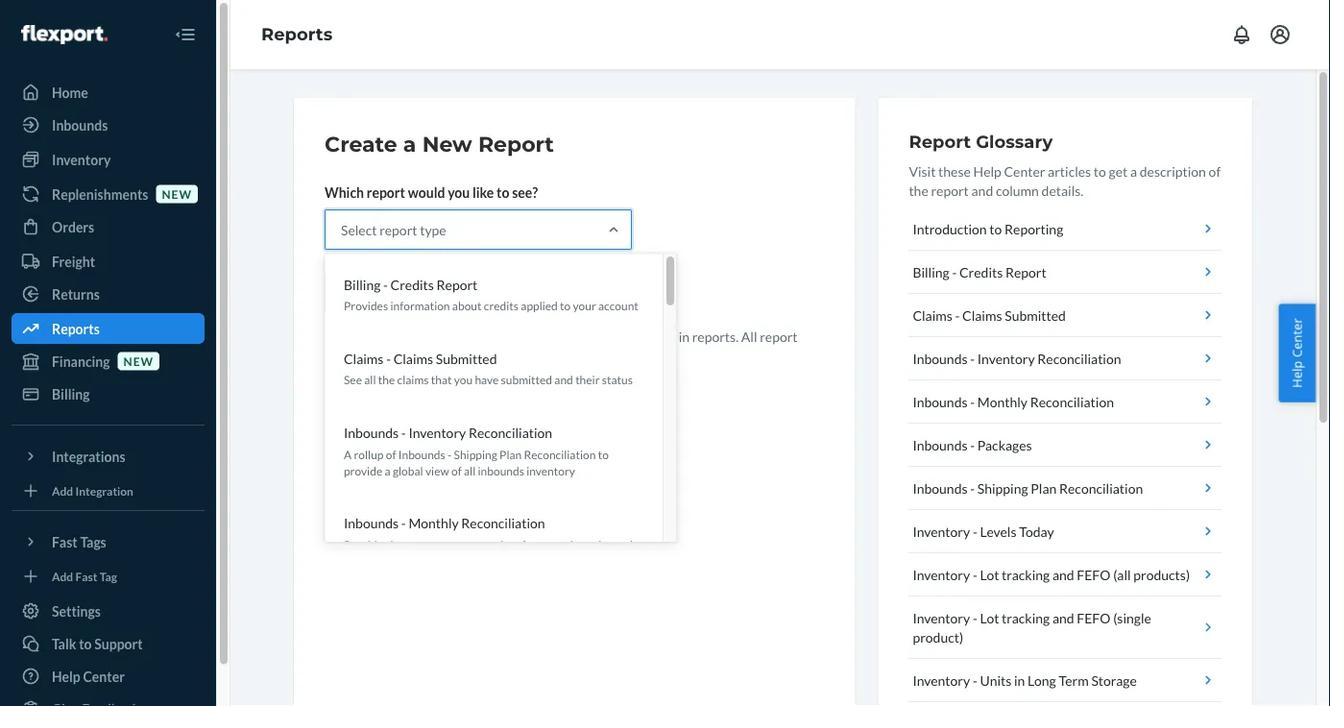 Task type: describe. For each thing, give the bounding box(es) containing it.
integration
[[75, 484, 133, 498]]

monthly for inbounds - monthly reconciliation provides inventory movement data for any selected month
[[409, 515, 459, 531]]

1 vertical spatial reports
[[52, 320, 100, 337]]

inbounds - shipping plan reconciliation button
[[909, 467, 1222, 510]]

new for replenishments
[[162, 187, 192, 201]]

- for inventory - lot tracking and fefo (single product)
[[973, 610, 978, 626]]

center inside 'help center' 'link'
[[83, 668, 125, 684]]

billing link
[[12, 378, 205, 409]]

1 vertical spatial fast
[[75, 569, 97, 583]]

- for inventory - units in long term storage
[[973, 672, 978, 688]]

help center inside button
[[1289, 318, 1306, 388]]

new for financing
[[124, 354, 154, 368]]

inventory - lot tracking and fefo (all products)
[[913, 566, 1190, 583]]

it
[[325, 328, 334, 344]]

information inside it may take up to 2 hours for new information to be reflected in reports. all report time fields are in universal time (utc).
[[518, 328, 588, 344]]

tag
[[100, 569, 117, 583]]

report up the these
[[909, 131, 971, 152]]

integrations button
[[12, 441, 205, 472]]

reflected
[[623, 328, 676, 344]]

inventory - lot tracking and fefo (all products) button
[[909, 553, 1222, 597]]

inbounds for inbounds - monthly reconciliation provides inventory movement data for any selected month
[[344, 515, 399, 531]]

inventory - levels today
[[913, 523, 1054, 539]]

create report
[[341, 284, 425, 300]]

settings
[[52, 603, 101, 619]]

their
[[576, 373, 600, 387]]

- for inbounds - monthly reconciliation provides inventory movement data for any selected month
[[401, 515, 406, 531]]

inventory inside inbounds - inventory reconciliation button
[[978, 350, 1035, 366]]

inbounds for inbounds - inventory reconciliation
[[913, 350, 968, 366]]

see?
[[512, 184, 538, 200]]

to inside the inbounds - inventory reconciliation a rollup of inbounds - shipping plan reconciliation to provide a global view of all inbounds inventory
[[598, 447, 609, 461]]

open notifications image
[[1231, 23, 1254, 46]]

details.
[[1042, 182, 1084, 198]]

about
[[452, 299, 482, 313]]

inventory link
[[12, 144, 205, 175]]

movement
[[441, 538, 495, 551]]

1 vertical spatial of
[[386, 447, 396, 461]]

inbounds - shipping plan reconciliation
[[913, 480, 1143, 496]]

inventory inside "inbounds - monthly reconciliation provides inventory movement data for any selected month"
[[390, 538, 439, 551]]

0 vertical spatial a
[[403, 131, 416, 157]]

storage
[[1092, 672, 1137, 688]]

lot for inventory - lot tracking and fefo (all products)
[[980, 566, 999, 583]]

a inside visit these help center articles to get a description of the report and column details.
[[1131, 163, 1138, 179]]

claims - claims submitted see all the claims that you have submitted and their status
[[344, 350, 633, 387]]

long
[[1028, 672, 1056, 688]]

returns link
[[12, 279, 205, 309]]

(all
[[1114, 566, 1131, 583]]

description
[[1140, 163, 1206, 179]]

and inside claims - claims submitted see all the claims that you have submitted and their status
[[555, 373, 573, 387]]

report for billing - credits report
[[1006, 264, 1047, 280]]

add for add fast tag
[[52, 569, 73, 583]]

add integration
[[52, 484, 133, 498]]

provides for inbounds
[[344, 538, 388, 551]]

see
[[344, 373, 362, 387]]

inventory for inventory
[[52, 151, 111, 168]]

- for inbounds - inventory reconciliation a rollup of inbounds - shipping plan reconciliation to provide a global view of all inbounds inventory
[[401, 424, 406, 441]]

reconciliation for inbounds - inventory reconciliation a rollup of inbounds - shipping plan reconciliation to provide a global view of all inbounds inventory
[[469, 424, 553, 441]]

today
[[1019, 523, 1054, 539]]

inbounds - inventory reconciliation button
[[909, 337, 1222, 380]]

- for inventory - lot tracking and fefo (all products)
[[973, 566, 978, 583]]

visit these help center articles to get a description of the report and column details.
[[909, 163, 1221, 198]]

2
[[424, 328, 432, 344]]

column
[[996, 182, 1039, 198]]

type
[[420, 221, 446, 238]]

help center button
[[1279, 304, 1316, 402]]

center inside visit these help center articles to get a description of the report and column details.
[[1004, 163, 1046, 179]]

add integration link
[[12, 479, 205, 502]]

a
[[344, 447, 352, 461]]

talk
[[52, 635, 76, 652]]

introduction to reporting
[[913, 220, 1064, 237]]

inventory for inventory - lot tracking and fefo (all products)
[[913, 566, 970, 583]]

submitted
[[501, 373, 552, 387]]

account
[[599, 299, 639, 313]]

billing for billing - credits report
[[913, 264, 950, 280]]

which report would you like to see?
[[325, 184, 538, 200]]

integrations
[[52, 448, 125, 464]]

inbounds for inbounds - inventory reconciliation a rollup of inbounds - shipping plan reconciliation to provide a global view of all inbounds inventory
[[344, 424, 399, 441]]

inventory - levels today button
[[909, 510, 1222, 553]]

claims - claims submitted button
[[909, 294, 1222, 337]]

support
[[94, 635, 143, 652]]

create a new report
[[325, 131, 554, 157]]

and inside visit these help center articles to get a description of the report and column details.
[[972, 182, 994, 198]]

inbounds for inbounds - shipping plan reconciliation
[[913, 480, 968, 496]]

global
[[393, 463, 423, 477]]

create for create report
[[341, 284, 383, 300]]

report for create a new report
[[478, 131, 554, 157]]

shipping inside the inbounds - inventory reconciliation a rollup of inbounds - shipping plan reconciliation to provide a global view of all inbounds inventory
[[454, 447, 497, 461]]

help inside visit these help center articles to get a description of the report and column details.
[[974, 163, 1002, 179]]

fefo for (single
[[1077, 610, 1111, 626]]

term
[[1059, 672, 1089, 688]]

inventory - units in long term storage
[[913, 672, 1137, 688]]

plan inside inbounds - shipping plan reconciliation button
[[1031, 480, 1057, 496]]

lot for inventory - lot tracking and fefo (single product)
[[980, 610, 999, 626]]

returns
[[52, 286, 100, 302]]

shipping inside button
[[978, 480, 1028, 496]]

and down "inventory - levels today" button
[[1053, 566, 1075, 583]]

introduction to reporting button
[[909, 208, 1222, 251]]

fields
[[354, 347, 385, 364]]

settings link
[[12, 596, 205, 626]]

inbounds - monthly reconciliation provides inventory movement data for any selected month
[[344, 515, 637, 551]]

freight
[[52, 253, 95, 269]]

fefo for (all
[[1077, 566, 1111, 583]]

billing for billing - credits report provides information about credits applied to your account
[[344, 276, 381, 293]]

select
[[341, 221, 377, 238]]

selected
[[559, 538, 601, 551]]

to left "2" at the top of the page
[[409, 328, 422, 344]]

like
[[473, 184, 494, 200]]

provide
[[344, 463, 383, 477]]

inbounds - inventory reconciliation a rollup of inbounds - shipping plan reconciliation to provide a global view of all inbounds inventory
[[344, 424, 609, 477]]

help inside 'link'
[[52, 668, 80, 684]]

to inside billing - credits report provides information about credits applied to your account
[[560, 299, 571, 313]]

information inside billing - credits report provides information about credits applied to your account
[[390, 299, 450, 313]]

inbounds link
[[12, 110, 205, 140]]

credits
[[484, 299, 519, 313]]

get
[[1109, 163, 1128, 179]]

billing - credits report provides information about credits applied to your account
[[344, 276, 639, 313]]

have
[[475, 373, 499, 387]]

the inside claims - claims submitted see all the claims that you have submitted and their status
[[378, 373, 395, 387]]

- for inbounds - packages
[[971, 437, 975, 453]]

reconciliation for inbounds - inventory reconciliation
[[1038, 350, 1122, 366]]

inbounds - monthly reconciliation
[[913, 393, 1114, 410]]

home link
[[12, 77, 205, 108]]

report for select report type
[[380, 221, 417, 238]]

inbounds for inbounds
[[52, 117, 108, 133]]

be
[[606, 328, 620, 344]]

(utc).
[[514, 347, 551, 364]]

which
[[325, 184, 364, 200]]

billing - credits report button
[[909, 251, 1222, 294]]

reports.
[[692, 328, 739, 344]]



Task type: vqa. For each thing, say whether or not it's contained in the screenshot.
right the International
no



Task type: locate. For each thing, give the bounding box(es) containing it.
to inside visit these help center articles to get a description of the report and column details.
[[1094, 163, 1107, 179]]

applied
[[521, 299, 558, 313]]

1 vertical spatial new
[[491, 328, 516, 344]]

may
[[336, 328, 361, 344]]

1 horizontal spatial in
[[679, 328, 690, 344]]

orders
[[52, 219, 94, 235]]

inbounds
[[478, 463, 524, 477]]

2 horizontal spatial in
[[1014, 672, 1025, 688]]

fast
[[52, 534, 78, 550], [75, 569, 97, 583]]

packages
[[978, 437, 1032, 453]]

1 horizontal spatial help
[[974, 163, 1002, 179]]

1 vertical spatial information
[[518, 328, 588, 344]]

(single
[[1114, 610, 1152, 626]]

1 horizontal spatial for
[[522, 538, 537, 551]]

open account menu image
[[1269, 23, 1292, 46]]

provides up take at left top
[[344, 299, 388, 313]]

create for create a new report
[[325, 131, 397, 157]]

credits down "introduction to reporting" at the top of page
[[960, 264, 1003, 280]]

2 vertical spatial of
[[451, 463, 462, 477]]

1 horizontal spatial information
[[518, 328, 588, 344]]

0 horizontal spatial inventory
[[390, 538, 439, 551]]

2 lot from the top
[[980, 610, 999, 626]]

0 vertical spatial for
[[471, 328, 488, 344]]

a right the get
[[1131, 163, 1138, 179]]

inventory down product)
[[913, 672, 970, 688]]

0 vertical spatial add
[[52, 484, 73, 498]]

lot inside inventory - lot tracking and fefo (single product)
[[980, 610, 999, 626]]

and inside inventory - lot tracking and fefo (single product)
[[1053, 610, 1075, 626]]

product)
[[913, 629, 964, 645]]

1 vertical spatial all
[[464, 463, 476, 477]]

reconciliation for inbounds - monthly reconciliation
[[1031, 393, 1114, 410]]

inbounds - monthly reconciliation button
[[909, 380, 1222, 424]]

inbounds for inbounds - packages
[[913, 437, 968, 453]]

report inside visit these help center articles to get a description of the report and column details.
[[931, 182, 969, 198]]

and
[[972, 182, 994, 198], [555, 373, 573, 387], [1053, 566, 1075, 583], [1053, 610, 1075, 626]]

0 horizontal spatial help
[[52, 668, 80, 684]]

inbounds - packages
[[913, 437, 1032, 453]]

to right like
[[497, 184, 510, 200]]

add up settings at the left bottom of page
[[52, 569, 73, 583]]

monthly for inbounds - monthly reconciliation
[[978, 393, 1028, 410]]

the left claims at left
[[378, 373, 395, 387]]

1 horizontal spatial of
[[451, 463, 462, 477]]

inventory
[[527, 463, 575, 477], [390, 538, 439, 551]]

monthly inside inbounds - monthly reconciliation button
[[978, 393, 1028, 410]]

help
[[974, 163, 1002, 179], [1289, 361, 1306, 388], [52, 668, 80, 684]]

new up billing link
[[124, 354, 154, 368]]

fefo left (single
[[1077, 610, 1111, 626]]

report inside billing - credits report provides information about credits applied to your account
[[437, 276, 478, 293]]

report right all
[[760, 328, 798, 344]]

- up global
[[401, 424, 406, 441]]

0 vertical spatial fast
[[52, 534, 78, 550]]

in left long
[[1014, 672, 1025, 688]]

add left integration
[[52, 484, 73, 498]]

billing inside button
[[913, 264, 950, 280]]

- down inbounds - packages
[[971, 480, 975, 496]]

1 vertical spatial add
[[52, 569, 73, 583]]

0 vertical spatial center
[[1004, 163, 1046, 179]]

1 vertical spatial create
[[341, 284, 383, 300]]

0 horizontal spatial submitted
[[436, 350, 497, 367]]

1 vertical spatial help center
[[52, 668, 125, 684]]

0 vertical spatial fefo
[[1077, 566, 1111, 583]]

report for create report
[[385, 284, 425, 300]]

tracking inside inventory - lot tracking and fefo (single product)
[[1002, 610, 1050, 626]]

- left packages
[[971, 437, 975, 453]]

1 vertical spatial submitted
[[436, 350, 497, 367]]

2 fefo from the top
[[1077, 610, 1111, 626]]

0 horizontal spatial reports
[[52, 320, 100, 337]]

articles
[[1048, 163, 1091, 179]]

2 vertical spatial help
[[52, 668, 80, 684]]

monthly inside "inbounds - monthly reconciliation provides inventory movement data for any selected month"
[[409, 515, 459, 531]]

1 horizontal spatial reports
[[261, 24, 333, 45]]

status
[[602, 373, 633, 387]]

1 horizontal spatial a
[[403, 131, 416, 157]]

1 horizontal spatial center
[[1004, 163, 1046, 179]]

credits inside billing - credits report provides information about credits applied to your account
[[391, 276, 434, 293]]

a inside the inbounds - inventory reconciliation a rollup of inbounds - shipping plan reconciliation to provide a global view of all inbounds inventory
[[385, 463, 391, 477]]

submitted up 'inbounds - inventory reconciliation'
[[1005, 307, 1066, 323]]

and down inventory - lot tracking and fefo (all products) button
[[1053, 610, 1075, 626]]

0 horizontal spatial for
[[471, 328, 488, 344]]

- for inbounds - shipping plan reconciliation
[[971, 480, 975, 496]]

reconciliation inside "inbounds - monthly reconciliation provides inventory movement data for any selected month"
[[461, 515, 545, 531]]

your
[[573, 299, 596, 313]]

0 horizontal spatial of
[[386, 447, 396, 461]]

you
[[448, 184, 470, 200], [454, 373, 473, 387]]

all inside the inbounds - inventory reconciliation a rollup of inbounds - shipping plan reconciliation to provide a global view of all inbounds inventory
[[464, 463, 476, 477]]

0 vertical spatial shipping
[[454, 447, 497, 461]]

inventory left the levels
[[913, 523, 970, 539]]

- for claims - claims submitted see all the claims that you have submitted and their status
[[386, 350, 391, 367]]

glossary
[[976, 131, 1053, 152]]

take
[[364, 328, 389, 344]]

- inside inventory - lot tracking and fefo (single product)
[[973, 610, 978, 626]]

fast tags button
[[12, 526, 205, 557]]

reconciliation for inbounds - monthly reconciliation provides inventory movement data for any selected month
[[461, 515, 545, 531]]

0 horizontal spatial billing
[[52, 386, 90, 402]]

- up take at left top
[[383, 276, 388, 293]]

you right that
[[454, 373, 473, 387]]

products)
[[1134, 566, 1190, 583]]

- left the levels
[[973, 523, 978, 539]]

and left their
[[555, 373, 573, 387]]

of right description at the right of the page
[[1209, 163, 1221, 179]]

1 fefo from the top
[[1077, 566, 1111, 583]]

- down global
[[401, 515, 406, 531]]

inbounds down the home
[[52, 117, 108, 133]]

information
[[390, 299, 450, 313], [518, 328, 588, 344]]

all inside claims - claims submitted see all the claims that you have submitted and their status
[[364, 373, 376, 387]]

2 horizontal spatial billing
[[913, 264, 950, 280]]

1 vertical spatial center
[[1289, 318, 1306, 358]]

to right talk
[[79, 635, 92, 652]]

visit
[[909, 163, 936, 179]]

1 vertical spatial inventory
[[390, 538, 439, 551]]

0 vertical spatial reports
[[261, 24, 333, 45]]

0 vertical spatial create
[[325, 131, 397, 157]]

any
[[539, 538, 557, 551]]

- for inbounds - inventory reconciliation
[[971, 350, 975, 366]]

inbounds inside "inbounds - monthly reconciliation provides inventory movement data for any selected month"
[[344, 515, 399, 531]]

in inside button
[[1014, 672, 1025, 688]]

report
[[931, 182, 969, 198], [367, 184, 405, 200], [380, 221, 417, 238], [385, 284, 425, 300], [760, 328, 798, 344]]

of inside visit these help center articles to get a description of the report and column details.
[[1209, 163, 1221, 179]]

inventory inside the inventory - units in long term storage button
[[913, 672, 970, 688]]

the down visit
[[909, 182, 929, 198]]

data
[[497, 538, 520, 551]]

create inside create report button
[[341, 284, 383, 300]]

reporting
[[1005, 220, 1064, 237]]

to down status
[[598, 447, 609, 461]]

0 vertical spatial you
[[448, 184, 470, 200]]

0 horizontal spatial all
[[364, 373, 376, 387]]

0 vertical spatial monthly
[[978, 393, 1028, 410]]

plan up today
[[1031, 480, 1057, 496]]

credits for billing - credits report provides information about credits applied to your account
[[391, 276, 434, 293]]

inventory for inventory - lot tracking and fefo (single product)
[[913, 610, 970, 626]]

help inside button
[[1289, 361, 1306, 388]]

for inside "inbounds - monthly reconciliation provides inventory movement data for any selected month"
[[522, 538, 537, 551]]

1 horizontal spatial submitted
[[1005, 307, 1066, 323]]

1 horizontal spatial monthly
[[978, 393, 1028, 410]]

2 vertical spatial center
[[83, 668, 125, 684]]

1 vertical spatial fefo
[[1077, 610, 1111, 626]]

and left column at top
[[972, 182, 994, 198]]

1 horizontal spatial new
[[162, 187, 192, 201]]

2 horizontal spatial new
[[491, 328, 516, 344]]

2 horizontal spatial a
[[1131, 163, 1138, 179]]

- for inbounds - monthly reconciliation
[[971, 393, 975, 410]]

report
[[909, 131, 971, 152], [478, 131, 554, 157], [1006, 264, 1047, 280], [437, 276, 478, 293]]

inbounds up inbounds - packages
[[913, 393, 968, 410]]

inbounds down claims - claims submitted
[[913, 350, 968, 366]]

report down the these
[[931, 182, 969, 198]]

levels
[[980, 523, 1017, 539]]

- down "introduction"
[[952, 264, 957, 280]]

monthly up packages
[[978, 393, 1028, 410]]

new
[[422, 131, 472, 157]]

up
[[392, 328, 407, 344]]

shipping up inbounds
[[454, 447, 497, 461]]

0 vertical spatial the
[[909, 182, 929, 198]]

0 vertical spatial new
[[162, 187, 192, 201]]

inventory inside inventory link
[[52, 151, 111, 168]]

0 vertical spatial reports link
[[261, 24, 333, 45]]

0 vertical spatial submitted
[[1005, 307, 1066, 323]]

- inside billing - credits report provides information about credits applied to your account
[[383, 276, 388, 293]]

units
[[980, 672, 1012, 688]]

universal
[[423, 347, 479, 364]]

credits inside button
[[960, 264, 1003, 280]]

0 horizontal spatial reports link
[[12, 313, 205, 344]]

provides
[[344, 299, 388, 313], [344, 538, 388, 551]]

submitted for claims - claims submitted see all the claims that you have submitted and their status
[[436, 350, 497, 367]]

for up time
[[471, 328, 488, 344]]

reports
[[261, 24, 333, 45], [52, 320, 100, 337]]

1 horizontal spatial all
[[464, 463, 476, 477]]

0 horizontal spatial help center
[[52, 668, 125, 684]]

1 provides from the top
[[344, 299, 388, 313]]

inventory down inventory - levels today
[[913, 566, 970, 583]]

report inside button
[[1006, 264, 1047, 280]]

provides inside billing - credits report provides information about credits applied to your account
[[344, 299, 388, 313]]

close navigation image
[[174, 23, 197, 46]]

orders link
[[12, 211, 205, 242]]

1 horizontal spatial help center
[[1289, 318, 1306, 388]]

inventory for inventory - levels today
[[913, 523, 970, 539]]

of right view
[[451, 463, 462, 477]]

view
[[426, 463, 449, 477]]

billing
[[913, 264, 950, 280], [344, 276, 381, 293], [52, 386, 90, 402]]

0 vertical spatial help center
[[1289, 318, 1306, 388]]

inbounds
[[52, 117, 108, 133], [913, 350, 968, 366], [913, 393, 968, 410], [344, 424, 399, 441], [913, 437, 968, 453], [398, 447, 446, 461], [913, 480, 968, 496], [344, 515, 399, 531]]

- down 'billing - credits report'
[[955, 307, 960, 323]]

lot up units
[[980, 610, 999, 626]]

0 horizontal spatial new
[[124, 354, 154, 368]]

0 vertical spatial of
[[1209, 163, 1221, 179]]

billing up may
[[344, 276, 381, 293]]

1 vertical spatial plan
[[1031, 480, 1057, 496]]

the inside visit these help center articles to get a description of the report and column details.
[[909, 182, 929, 198]]

lot down inventory - levels today
[[980, 566, 999, 583]]

introduction
[[913, 220, 987, 237]]

2 add from the top
[[52, 569, 73, 583]]

- inside button
[[955, 307, 960, 323]]

- right fields
[[386, 350, 391, 367]]

plan up inbounds
[[500, 447, 522, 461]]

1 horizontal spatial credits
[[960, 264, 1003, 280]]

- for billing - credits report
[[952, 264, 957, 280]]

0 horizontal spatial information
[[390, 299, 450, 313]]

inbounds down provide
[[344, 515, 399, 531]]

2 horizontal spatial of
[[1209, 163, 1221, 179]]

- down claims - claims submitted
[[971, 350, 975, 366]]

inventory up view
[[409, 424, 466, 441]]

1 horizontal spatial reports link
[[261, 24, 333, 45]]

inbounds for inbounds - monthly reconciliation
[[913, 393, 968, 410]]

create up which
[[325, 131, 397, 157]]

rollup
[[354, 447, 384, 461]]

0 vertical spatial provides
[[344, 299, 388, 313]]

1 vertical spatial in
[[410, 347, 421, 364]]

that
[[431, 373, 452, 387]]

new inside it may take up to 2 hours for new information to be reflected in reports. all report time fields are in universal time (utc).
[[491, 328, 516, 344]]

inventory for inventory - units in long term storage
[[913, 672, 970, 688]]

flexport logo image
[[21, 25, 107, 44]]

tracking down inventory - lot tracking and fefo (all products) at bottom
[[1002, 610, 1050, 626]]

to left the reporting
[[990, 220, 1002, 237]]

for
[[471, 328, 488, 344], [522, 538, 537, 551]]

0 horizontal spatial monthly
[[409, 515, 459, 531]]

information up "2" at the top of the page
[[390, 299, 450, 313]]

for inside it may take up to 2 hours for new information to be reflected in reports. all report time fields are in universal time (utc).
[[471, 328, 488, 344]]

- for inventory - levels today
[[973, 523, 978, 539]]

1 vertical spatial for
[[522, 538, 537, 551]]

of
[[1209, 163, 1221, 179], [386, 447, 396, 461], [451, 463, 462, 477]]

all
[[741, 328, 757, 344]]

add for add integration
[[52, 484, 73, 498]]

1 vertical spatial the
[[378, 373, 395, 387]]

report for billing - credits report provides information about credits applied to your account
[[437, 276, 478, 293]]

1 add from the top
[[52, 484, 73, 498]]

1 tracking from the top
[[1002, 566, 1050, 583]]

center
[[1004, 163, 1046, 179], [1289, 318, 1306, 358], [83, 668, 125, 684]]

submitted inside claims - claims submitted see all the claims that you have submitted and their status
[[436, 350, 497, 367]]

1 vertical spatial you
[[454, 373, 473, 387]]

provides for billing
[[344, 299, 388, 313]]

billing down "introduction"
[[913, 264, 950, 280]]

report inside button
[[385, 284, 425, 300]]

claims - claims submitted
[[913, 307, 1066, 323]]

- down inventory - levels today
[[973, 566, 978, 583]]

- left units
[[973, 672, 978, 688]]

2 tracking from the top
[[1002, 610, 1050, 626]]

add fast tag link
[[12, 565, 205, 588]]

1 lot from the top
[[980, 566, 999, 583]]

1 vertical spatial help
[[1289, 361, 1306, 388]]

- inside "inbounds - monthly reconciliation provides inventory movement data for any selected month"
[[401, 515, 406, 531]]

inventory inside inventory - lot tracking and fefo (single product)
[[913, 610, 970, 626]]

0 horizontal spatial plan
[[500, 447, 522, 461]]

0 horizontal spatial shipping
[[454, 447, 497, 461]]

fast left tag
[[75, 569, 97, 583]]

0 horizontal spatial center
[[83, 668, 125, 684]]

billing for billing
[[52, 386, 90, 402]]

0 vertical spatial lot
[[980, 566, 999, 583]]

of right rollup
[[386, 447, 396, 461]]

help center link
[[12, 661, 205, 692]]

0 vertical spatial information
[[390, 299, 450, 313]]

1 vertical spatial shipping
[[978, 480, 1028, 496]]

to left be
[[591, 328, 603, 344]]

new up 'orders' link
[[162, 187, 192, 201]]

report up about
[[437, 276, 478, 293]]

a left new
[[403, 131, 416, 157]]

in left reports.
[[679, 328, 690, 344]]

submitted
[[1005, 307, 1066, 323], [436, 350, 497, 367]]

1 horizontal spatial the
[[909, 182, 929, 198]]

inbounds left packages
[[913, 437, 968, 453]]

inventory up replenishments
[[52, 151, 111, 168]]

monthly up movement
[[409, 515, 459, 531]]

submitted for claims - claims submitted
[[1005, 307, 1066, 323]]

2 horizontal spatial help
[[1289, 361, 1306, 388]]

center inside help center button
[[1289, 318, 1306, 358]]

report up select report type
[[367, 184, 405, 200]]

create report button
[[325, 273, 441, 311]]

reports link
[[261, 24, 333, 45], [12, 313, 205, 344]]

inventory left movement
[[390, 538, 439, 551]]

0 vertical spatial all
[[364, 373, 376, 387]]

- up view
[[448, 447, 452, 461]]

2 vertical spatial in
[[1014, 672, 1025, 688]]

2 provides from the top
[[344, 538, 388, 551]]

create up may
[[341, 284, 383, 300]]

inventory inside the inbounds - inventory reconciliation a rollup of inbounds - shipping plan reconciliation to provide a global view of all inbounds inventory
[[527, 463, 575, 477]]

1 horizontal spatial plan
[[1031, 480, 1057, 496]]

help center inside 'link'
[[52, 668, 125, 684]]

these
[[939, 163, 971, 179]]

1 vertical spatial reports link
[[12, 313, 205, 344]]

1 vertical spatial tracking
[[1002, 610, 1050, 626]]

a left global
[[385, 463, 391, 477]]

talk to support button
[[12, 628, 205, 659]]

- inside claims - claims submitted see all the claims that you have submitted and their status
[[386, 350, 391, 367]]

credits for billing - credits report
[[960, 264, 1003, 280]]

report left type
[[380, 221, 417, 238]]

plan inside the inbounds - inventory reconciliation a rollup of inbounds - shipping plan reconciliation to provide a global view of all inbounds inventory
[[500, 447, 522, 461]]

reconciliation
[[1038, 350, 1122, 366], [1031, 393, 1114, 410], [469, 424, 553, 441], [524, 447, 596, 461], [1060, 480, 1143, 496], [461, 515, 545, 531]]

inventory - units in long term storage button
[[909, 659, 1222, 702]]

replenishments
[[52, 186, 148, 202]]

inbounds down inbounds - packages
[[913, 480, 968, 496]]

- for billing - credits report provides information about credits applied to your account
[[383, 276, 388, 293]]

fast inside dropdown button
[[52, 534, 78, 550]]

report glossary
[[909, 131, 1053, 152]]

0 horizontal spatial a
[[385, 463, 391, 477]]

report up see?
[[478, 131, 554, 157]]

to left the get
[[1094, 163, 1107, 179]]

would
[[408, 184, 445, 200]]

all right see
[[364, 373, 376, 387]]

help center
[[1289, 318, 1306, 388], [52, 668, 125, 684]]

you inside claims - claims submitted see all the claims that you have submitted and their status
[[454, 373, 473, 387]]

0 vertical spatial help
[[974, 163, 1002, 179]]

report inside it may take up to 2 hours for new information to be reflected in reports. all report time fields are in universal time (utc).
[[760, 328, 798, 344]]

inventory inside "inventory - levels today" button
[[913, 523, 970, 539]]

billing - credits report
[[913, 264, 1047, 280]]

credits up 'up'
[[391, 276, 434, 293]]

information up (utc).
[[518, 328, 588, 344]]

report for which report would you like to see?
[[367, 184, 405, 200]]

submitted inside button
[[1005, 307, 1066, 323]]

billing inside billing - credits report provides information about credits applied to your account
[[344, 276, 381, 293]]

inventory up product)
[[913, 610, 970, 626]]

- for claims - claims submitted
[[955, 307, 960, 323]]

all left inbounds
[[464, 463, 476, 477]]

1 horizontal spatial inventory
[[527, 463, 575, 477]]

add
[[52, 484, 73, 498], [52, 569, 73, 583]]

report up 'up'
[[385, 284, 425, 300]]

provides down provide
[[344, 538, 388, 551]]

new up time
[[491, 328, 516, 344]]

inbounds - inventory reconciliation
[[913, 350, 1122, 366]]

it may take up to 2 hours for new information to be reflected in reports. all report time fields are in universal time (utc).
[[325, 328, 798, 364]]

fast left the "tags"
[[52, 534, 78, 550]]

month
[[604, 538, 637, 551]]

1 vertical spatial monthly
[[409, 515, 459, 531]]

2 vertical spatial a
[[385, 463, 391, 477]]

inventory right inbounds
[[527, 463, 575, 477]]

- up inventory - units in long term storage
[[973, 610, 978, 626]]

1 vertical spatial lot
[[980, 610, 999, 626]]

2 horizontal spatial center
[[1289, 318, 1306, 358]]

1 horizontal spatial billing
[[344, 276, 381, 293]]

inbounds up rollup
[[344, 424, 399, 441]]

- up inbounds - packages
[[971, 393, 975, 410]]

tracking for (single
[[1002, 610, 1050, 626]]

inventory inside inventory - lot tracking and fefo (all products) button
[[913, 566, 970, 583]]

to left the your in the left top of the page
[[560, 299, 571, 313]]

you left like
[[448, 184, 470, 200]]

1 vertical spatial a
[[1131, 163, 1138, 179]]

inventory up inbounds - monthly reconciliation
[[978, 350, 1035, 366]]

plan
[[500, 447, 522, 461], [1031, 480, 1057, 496]]

inbounds up global
[[398, 447, 446, 461]]

inventory inside the inbounds - inventory reconciliation a rollup of inbounds - shipping plan reconciliation to provide a global view of all inbounds inventory
[[409, 424, 466, 441]]

1 vertical spatial provides
[[344, 538, 388, 551]]

submitted down hours
[[436, 350, 497, 367]]

tracking down today
[[1002, 566, 1050, 583]]

0 vertical spatial tracking
[[1002, 566, 1050, 583]]

fefo inside inventory - lot tracking and fefo (single product)
[[1077, 610, 1111, 626]]

fefo left (all
[[1077, 566, 1111, 583]]

report down the reporting
[[1006, 264, 1047, 280]]

tracking for (all
[[1002, 566, 1050, 583]]

provides inside "inbounds - monthly reconciliation provides inventory movement data for any selected month"
[[344, 538, 388, 551]]

shipping down packages
[[978, 480, 1028, 496]]

0 horizontal spatial credits
[[391, 276, 434, 293]]

1 horizontal spatial shipping
[[978, 480, 1028, 496]]

0 horizontal spatial in
[[410, 347, 421, 364]]

billing down financing
[[52, 386, 90, 402]]

freight link
[[12, 246, 205, 277]]



